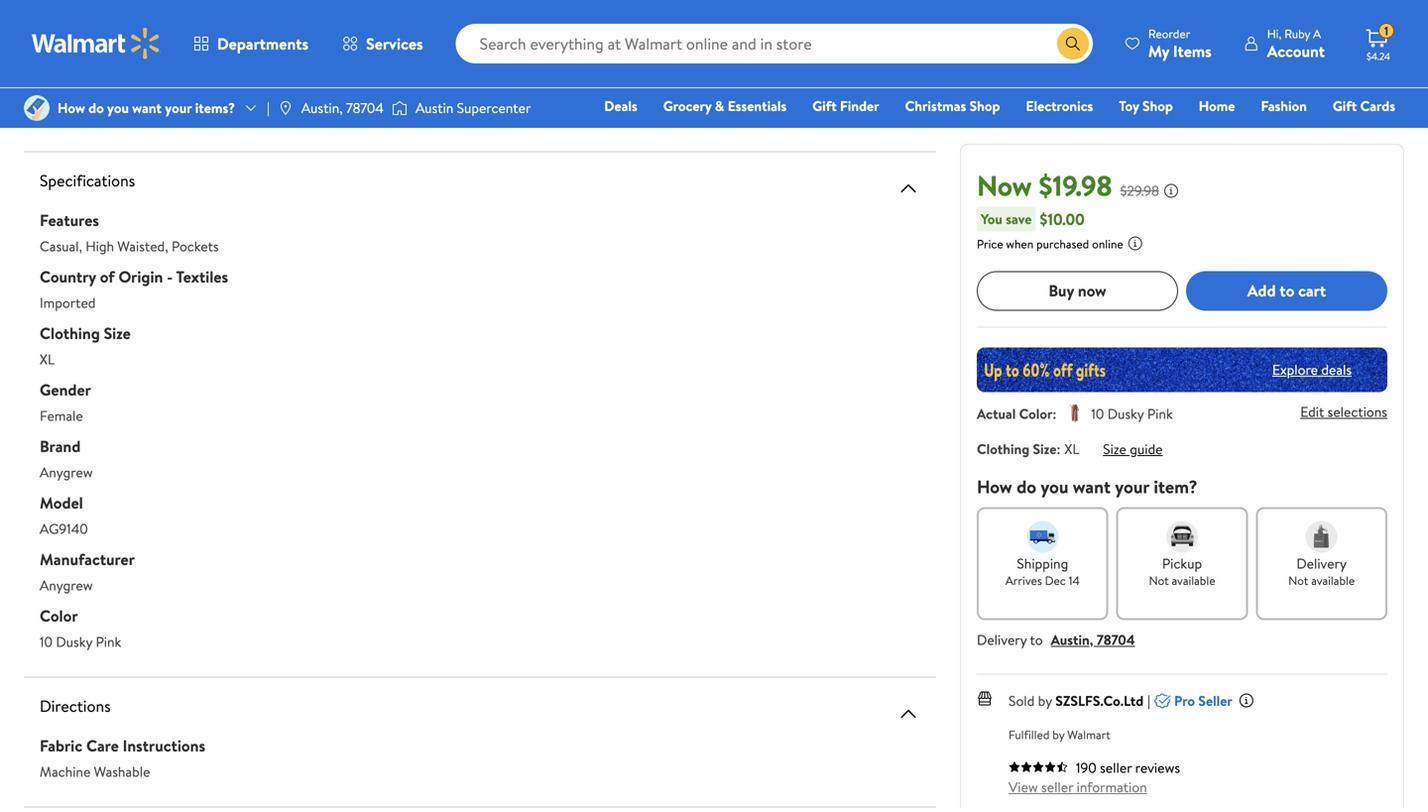 Task type: vqa. For each thing, say whether or not it's contained in the screenshot.
Electronics
yes



Task type: locate. For each thing, give the bounding box(es) containing it.
anygrew down manufacturer
[[40, 576, 93, 595]]

1 vertical spatial delivery
[[977, 630, 1027, 650]]

have
[[798, 86, 826, 105]]

1 vertical spatial to
[[1280, 280, 1295, 302]]

size inside the features casual, high waisted, pockets country of origin - textiles imported clothing size xl gender female brand anygrew model ag9140 manufacturer anygrew color 10 dusky pink
[[104, 322, 131, 344]]

0 horizontal spatial available
[[1172, 572, 1216, 589]]

1 horizontal spatial 78704
[[1097, 630, 1136, 650]]

shop right toy
[[1143, 96, 1174, 116]]

0 horizontal spatial xl
[[40, 350, 55, 369]]

out,outdoor
[[649, 34, 722, 53]]

size down 'of'
[[104, 322, 131, 344]]

78704
[[346, 98, 384, 118], [1097, 630, 1136, 650]]

1 horizontal spatial size
[[1033, 439, 1057, 459]]

1 horizontal spatial seller
[[1101, 758, 1133, 778]]

wear.
[[332, 51, 363, 70]]

dusky up directions
[[56, 633, 92, 652]]

1 horizontal spatial available
[[1312, 572, 1356, 589]]

deals
[[605, 96, 638, 116]]

high
[[86, 237, 114, 256]]

add to cart button
[[1187, 271, 1388, 311]]

items?
[[195, 98, 235, 118]]

edit
[[1301, 402, 1325, 422]]

 image left we
[[24, 95, 50, 121]]

you save $10.00
[[981, 208, 1085, 230]]

0 vertical spatial delivery
[[1297, 554, 1348, 573]]

waisted,
[[118, 237, 168, 256]]

available inside delivery not available
[[1312, 572, 1356, 589]]

0 horizontal spatial size
[[104, 322, 131, 344]]

10 up directions
[[40, 633, 53, 652]]

0 vertical spatial pink
[[1148, 404, 1174, 423]]

ag9140
[[40, 519, 88, 539]]

country
[[40, 266, 96, 288]]

shop inside toy shop link
[[1143, 96, 1174, 116]]

0 vertical spatial your
[[165, 98, 192, 118]]

0 vertical spatial clothing
[[40, 322, 100, 344]]

gift inside gift cards registry
[[1334, 96, 1358, 116]]

0 horizontal spatial by
[[1039, 691, 1053, 711]]

2 anygrew from the top
[[40, 576, 93, 595]]

walmart+ link
[[1328, 123, 1405, 144]]

0 horizontal spatial delivery
[[977, 630, 1027, 650]]

gift for cards
[[1334, 96, 1358, 116]]

1 horizontal spatial and
[[753, 86, 775, 105]]

0 horizontal spatial pink
[[96, 633, 121, 652]]

1 vertical spatial clothing
[[977, 439, 1030, 459]]

our
[[89, 107, 109, 126]]

delivery
[[1297, 554, 1348, 573], [977, 630, 1027, 650]]

austin
[[416, 98, 454, 118]]

: up the how do you want your item? at the right of page
[[1057, 439, 1061, 459]]

not down intent image for pickup
[[1150, 572, 1170, 589]]

shop inside christmas shop link
[[970, 96, 1001, 116]]

view seller information link
[[1009, 778, 1148, 797]]

1 available from the left
[[1172, 572, 1216, 589]]

-
[[167, 266, 173, 288]]

: for color
[[1053, 404, 1057, 423]]

leg up the or
[[274, 16, 292, 36]]

0 vertical spatial |
[[267, 98, 270, 118]]

1 vertical spatial pink
[[96, 633, 121, 652]]

1 horizontal spatial |
[[1148, 691, 1151, 711]]

to left cart
[[1280, 280, 1295, 302]]

1 shop from the left
[[970, 96, 1001, 116]]

1 vertical spatial your
[[1116, 475, 1150, 499]]

0 horizontal spatial not
[[1150, 572, 1170, 589]]

to for add to cart
[[1280, 280, 1295, 302]]

0 horizontal spatial clothing
[[40, 322, 100, 344]]

1 vertical spatial :
[[1057, 439, 1061, 459]]

by for sold
[[1039, 691, 1053, 711]]

1 vertical spatial dusky
[[56, 633, 92, 652]]

sold by szslfs.co.ltd
[[1009, 691, 1144, 711]]

1 horizontal spatial do
[[1017, 475, 1037, 499]]

0 horizontal spatial color
[[40, 605, 78, 627]]

 image
[[24, 95, 50, 121], [278, 100, 294, 116]]

to left austin, 78704 button at bottom right
[[1030, 630, 1044, 650]]

size left guide
[[1104, 439, 1127, 459]]

0 horizontal spatial seller
[[1042, 778, 1074, 797]]

color down manufacturer
[[40, 605, 78, 627]]

leg left the or
[[251, 34, 269, 53]]

by right fulfilled
[[1053, 727, 1065, 743]]

0 vertical spatial do
[[88, 98, 104, 118]]

gift cards registry
[[1168, 96, 1396, 143]]

do right "see" on the left of the page
[[88, 98, 104, 118]]

you
[[161, 86, 183, 105], [670, 86, 692, 105], [107, 98, 129, 118], [1041, 475, 1069, 499]]

0 horizontal spatial dusky
[[56, 633, 92, 652]]

save
[[1006, 209, 1032, 228]]

 image
[[392, 98, 408, 118]]

for
[[419, 34, 437, 53]]

0 horizontal spatial and
[[522, 86, 544, 105]]

to right aim
[[111, 86, 124, 105]]

2 and from the left
[[753, 86, 775, 105]]

departments
[[217, 33, 309, 55]]

registry link
[[1159, 123, 1227, 144]]

view
[[1009, 778, 1039, 797]]

and left others
[[522, 86, 544, 105]]

0 vertical spatial dusky
[[1108, 404, 1145, 423]]

78704 down wear.
[[346, 98, 384, 118]]

female
[[40, 406, 83, 426]]

10 up size guide button
[[1092, 404, 1105, 423]]

color up clothing size : xl
[[1020, 404, 1053, 423]]

austin,
[[301, 98, 343, 118], [1051, 630, 1094, 650]]

shipping
[[1018, 554, 1069, 573]]

clothing down actual
[[977, 439, 1030, 459]]

0 vertical spatial :
[[1053, 404, 1057, 423]]

how down clothing size : xl
[[977, 475, 1013, 499]]

austin, down 14
[[1051, 630, 1094, 650]]

shirts,crop
[[563, 16, 626, 36]]

0 horizontal spatial your
[[165, 98, 192, 118]]

austin, down beach
[[301, 98, 343, 118]]

0 vertical spatial xl
[[40, 350, 55, 369]]

1 horizontal spatial dusky
[[1108, 404, 1145, 423]]

0 horizontal spatial to
[[111, 86, 124, 105]]

deals
[[1322, 360, 1352, 380]]

available down intent image for pickup
[[1172, 572, 1216, 589]]

dusky up size guide button
[[1108, 404, 1145, 423]]

pink up guide
[[1148, 404, 1174, 423]]

delivery down intent image for delivery
[[1297, 554, 1348, 573]]

to inside we aim to show you accurate product information. manufacturers, suppliers and others provide what you see here, and we have not verified it. see our disclaimer
[[111, 86, 124, 105]]

how for how do you want your items?
[[58, 98, 85, 118]]

1 vertical spatial want
[[1073, 475, 1111, 499]]

【match】match
[[64, 16, 168, 36]]

add to cart
[[1248, 280, 1327, 302]]

:
[[1053, 404, 1057, 423], [1057, 439, 1061, 459]]

shop for toy shop
[[1143, 96, 1174, 116]]

78704 up the szslfs.co.ltd
[[1097, 630, 1136, 650]]

1 not from the left
[[1150, 572, 1170, 589]]

pink up directions
[[96, 633, 121, 652]]

0 vertical spatial 10
[[1092, 404, 1105, 423]]

| right items? at the top left
[[267, 98, 270, 118]]

0 horizontal spatial  image
[[24, 95, 50, 121]]

clothing
[[40, 322, 100, 344], [977, 439, 1030, 459]]

do
[[88, 98, 104, 118], [1017, 475, 1037, 499]]

1 horizontal spatial how
[[977, 475, 1013, 499]]

to for delivery to austin, 78704
[[1030, 630, 1044, 650]]

what
[[638, 86, 667, 105]]

fashion
[[1262, 96, 1308, 116]]

| left pro
[[1148, 691, 1151, 711]]

intent image for shipping image
[[1027, 521, 1059, 553]]

a
[[1314, 25, 1322, 42]]

available inside 'pickup not available'
[[1172, 572, 1216, 589]]

selections
[[1328, 402, 1388, 422]]

: up clothing size : xl
[[1053, 404, 1057, 423]]

0 vertical spatial austin,
[[301, 98, 343, 118]]

0 horizontal spatial want
[[132, 98, 162, 118]]

1 horizontal spatial gift
[[1334, 96, 1358, 116]]

1 vertical spatial do
[[1017, 475, 1037, 499]]

0 vertical spatial by
[[1039, 691, 1053, 711]]

1 horizontal spatial leg
[[274, 16, 292, 36]]

search icon image
[[1066, 36, 1081, 52]]

0 horizontal spatial how
[[58, 98, 85, 118]]

your down size guide button
[[1116, 475, 1150, 499]]

1 vertical spatial color
[[40, 605, 78, 627]]

explore
[[1273, 360, 1319, 380]]

1 horizontal spatial shop
[[1143, 96, 1174, 116]]

anygrew down brand
[[40, 463, 93, 482]]

deals link
[[596, 95, 647, 117]]

learn more about strikethrough prices image
[[1164, 183, 1180, 199]]

explore deals
[[1273, 360, 1352, 380]]

 image for austin, 78704
[[278, 100, 294, 116]]

 image down the or
[[278, 100, 294, 116]]

do down clothing size : xl
[[1017, 475, 1037, 499]]

not down intent image for delivery
[[1289, 572, 1309, 589]]

0 vertical spatial color
[[1020, 404, 1053, 423]]

1 and from the left
[[522, 86, 544, 105]]

do for how do you want your item?
[[1017, 475, 1037, 499]]

0 vertical spatial how
[[58, 98, 85, 118]]

1 horizontal spatial 10
[[1092, 404, 1105, 423]]

pants
[[296, 16, 328, 36], [272, 34, 305, 53]]

pants left high
[[272, 34, 305, 53]]

size guide
[[1104, 439, 1163, 459]]

supercenter
[[457, 98, 531, 118]]

actual color :
[[977, 404, 1057, 423]]

【match】match these flowy wide leg pants with casual tops, camisole,tanks tops,t-shirts,crop tops. 【ocassion】this women wide leg pants high waist perfect for daily life, yoga,jogging,hiking,night out,outdoor activities,casual wear,home wear,streetweat,going out,vacation or beach wear.
[[64, 16, 887, 70]]

0 vertical spatial 78704
[[346, 98, 384, 118]]

seller down 4.5842 stars out of 5, based on 190 seller reviews element
[[1042, 778, 1074, 797]]

1 horizontal spatial by
[[1053, 727, 1065, 743]]

want for item?
[[1073, 475, 1111, 499]]

yoga,jogging,hiking,night
[[496, 34, 646, 53]]

dec
[[1045, 572, 1066, 589]]

0 horizontal spatial gift
[[813, 96, 837, 116]]

ruby
[[1285, 25, 1311, 42]]

1 vertical spatial how
[[977, 475, 1013, 499]]

0 horizontal spatial shop
[[970, 96, 1001, 116]]

aim
[[86, 86, 107, 105]]

features casual, high waisted, pockets country of origin - textiles imported clothing size xl gender female brand anygrew model ag9140 manufacturer anygrew color 10 dusky pink
[[40, 209, 228, 652]]

to inside button
[[1280, 280, 1295, 302]]

seller right the 190
[[1101, 758, 1133, 778]]

want down size guide button
[[1073, 475, 1111, 499]]

by right the sold
[[1039, 691, 1053, 711]]

not inside 'pickup not available'
[[1150, 572, 1170, 589]]

flowy
[[207, 16, 240, 36]]

2 not from the left
[[1289, 572, 1309, 589]]

grocery & essentials
[[664, 96, 787, 116]]

shop for christmas shop
[[970, 96, 1001, 116]]

want right our on the left of page
[[132, 98, 162, 118]]

it.
[[902, 86, 914, 105]]

190 seller reviews
[[1077, 758, 1181, 778]]

grocery
[[664, 96, 712, 116]]

available down intent image for delivery
[[1312, 572, 1356, 589]]

gift left finder
[[813, 96, 837, 116]]

do for how do you want your items?
[[88, 98, 104, 118]]

clothing inside the features casual, high waisted, pockets country of origin - textiles imported clothing size xl gender female brand anygrew model ag9140 manufacturer anygrew color 10 dusky pink
[[40, 322, 100, 344]]

these
[[171, 16, 204, 36]]

1 horizontal spatial clothing
[[977, 439, 1030, 459]]

beach
[[293, 51, 329, 70]]

and left we
[[753, 86, 775, 105]]

shop right christmas
[[970, 96, 1001, 116]]

0 vertical spatial to
[[111, 86, 124, 105]]

gift
[[813, 96, 837, 116], [1334, 96, 1358, 116]]

2 gift from the left
[[1334, 96, 1358, 116]]

1 vertical spatial by
[[1053, 727, 1065, 743]]

add
[[1248, 280, 1277, 302]]

1 vertical spatial 10
[[40, 633, 53, 652]]

features
[[40, 209, 99, 231]]

2 available from the left
[[1312, 572, 1356, 589]]

delivery down arrives
[[977, 630, 1027, 650]]

1 vertical spatial 78704
[[1097, 630, 1136, 650]]

want for items?
[[132, 98, 162, 118]]

of
[[100, 266, 115, 288]]

2 horizontal spatial to
[[1280, 280, 1295, 302]]

1 vertical spatial anygrew
[[40, 576, 93, 595]]

fashion link
[[1253, 95, 1317, 117]]

1 horizontal spatial austin,
[[1051, 630, 1094, 650]]

wear,home
[[821, 34, 887, 53]]

1 horizontal spatial  image
[[278, 100, 294, 116]]

gift finder link
[[804, 95, 889, 117]]

pants left with
[[296, 16, 328, 36]]

information.
[[293, 86, 368, 105]]

information
[[1077, 778, 1148, 797]]

we aim to show you accurate product information. manufacturers, suppliers and others provide what you see here, and we have not verified it. see our disclaimer
[[64, 86, 914, 126]]

1 horizontal spatial to
[[1030, 630, 1044, 650]]

your left items? at the top left
[[165, 98, 192, 118]]

0 vertical spatial want
[[132, 98, 162, 118]]

1 horizontal spatial your
[[1116, 475, 1150, 499]]

gift left "cards"
[[1334, 96, 1358, 116]]

1 gift from the left
[[813, 96, 837, 116]]

1 anygrew from the top
[[40, 463, 93, 482]]

2 vertical spatial to
[[1030, 630, 1044, 650]]

clothing down imported
[[40, 322, 100, 344]]

not inside delivery not available
[[1289, 572, 1309, 589]]

color
[[1020, 404, 1053, 423], [40, 605, 78, 627]]

size down actual color :
[[1033, 439, 1057, 459]]

and
[[522, 86, 544, 105], [753, 86, 775, 105]]

xl up the how do you want your item? at the right of page
[[1065, 439, 1080, 459]]

2 shop from the left
[[1143, 96, 1174, 116]]

4.5842 stars out of 5, based on 190 seller reviews element
[[1009, 761, 1069, 773]]

0 vertical spatial anygrew
[[40, 463, 93, 482]]

how left aim
[[58, 98, 85, 118]]

delivery inside delivery not available
[[1297, 554, 1348, 573]]

xl up gender
[[40, 350, 55, 369]]

1 horizontal spatial delivery
[[1297, 554, 1348, 573]]

legal information image
[[1128, 235, 1144, 251]]

arrives
[[1006, 572, 1043, 589]]

0 horizontal spatial do
[[88, 98, 104, 118]]

1 horizontal spatial not
[[1289, 572, 1309, 589]]

services button
[[326, 20, 440, 67]]

1 horizontal spatial want
[[1073, 475, 1111, 499]]

1 horizontal spatial xl
[[1065, 439, 1080, 459]]

0 horizontal spatial |
[[267, 98, 270, 118]]

0 horizontal spatial 10
[[40, 633, 53, 652]]



Task type: describe. For each thing, give the bounding box(es) containing it.
by for fulfilled
[[1053, 727, 1065, 743]]

walmart image
[[32, 28, 161, 60]]

delivery not available
[[1289, 554, 1356, 589]]

10 inside the features casual, high waisted, pockets country of origin - textiles imported clothing size xl gender female brand anygrew model ag9140 manufacturer anygrew color 10 dusky pink
[[40, 633, 53, 652]]

electronics link
[[1018, 95, 1103, 117]]

1 vertical spatial |
[[1148, 691, 1151, 711]]

pockets
[[172, 237, 219, 256]]

clothing size : xl
[[977, 439, 1080, 459]]

we
[[778, 86, 795, 105]]

finder
[[841, 96, 880, 116]]

pink inside the features casual, high waisted, pockets country of origin - textiles imported clothing size xl gender female brand anygrew model ag9140 manufacturer anygrew color 10 dusky pink
[[96, 633, 121, 652]]

christmas
[[906, 96, 967, 116]]

seller for 190
[[1101, 758, 1133, 778]]

10 dusky pink
[[1092, 404, 1174, 423]]

show
[[127, 86, 158, 105]]

1 vertical spatial xl
[[1065, 439, 1080, 459]]

suppliers
[[466, 86, 519, 105]]

origin
[[119, 266, 163, 288]]

not for pickup
[[1150, 572, 1170, 589]]

my
[[1149, 40, 1170, 62]]

tops,t-
[[523, 16, 563, 36]]

not for delivery
[[1289, 572, 1309, 589]]

delivery for to
[[977, 630, 1027, 650]]

xl inside the features casual, high waisted, pockets country of origin - textiles imported clothing size xl gender female brand anygrew model ag9140 manufacturer anygrew color 10 dusky pink
[[40, 350, 55, 369]]

szslfs.co.ltd
[[1056, 691, 1144, 711]]

: for size
[[1057, 439, 1061, 459]]

you
[[981, 209, 1003, 228]]

pro seller info image
[[1239, 693, 1255, 709]]

verified
[[853, 86, 899, 105]]

items
[[1174, 40, 1212, 62]]

product
[[242, 86, 290, 105]]

see
[[64, 107, 85, 126]]

services
[[366, 33, 423, 55]]

brand
[[40, 436, 81, 457]]

 image for how do you want your items?
[[24, 95, 50, 121]]

machine
[[40, 763, 91, 782]]

gift for finder
[[813, 96, 837, 116]]

seller for view
[[1042, 778, 1074, 797]]

$4.24
[[1367, 50, 1391, 63]]

buy
[[1049, 280, 1075, 302]]

gender
[[40, 379, 91, 401]]

activities,casual
[[725, 34, 818, 53]]

walmart
[[1068, 727, 1111, 743]]

$19.98
[[1039, 166, 1113, 205]]

your for items?
[[165, 98, 192, 118]]

$10.00
[[1040, 208, 1085, 230]]

reorder my items
[[1149, 25, 1212, 62]]

directions image
[[897, 703, 921, 726]]

$29.98
[[1121, 181, 1160, 200]]

gift cards link
[[1325, 95, 1405, 117]]

how do you want your items?
[[58, 98, 235, 118]]

Search search field
[[456, 24, 1093, 64]]

christmas shop
[[906, 96, 1001, 116]]

fabric care instructions machine washable
[[40, 735, 205, 782]]

care
[[86, 735, 119, 757]]

2 horizontal spatial size
[[1104, 439, 1127, 459]]

wear,streetweat,going
[[64, 51, 197, 70]]

dusky inside the features casual, high waisted, pockets country of origin - textiles imported clothing size xl gender female brand anygrew model ag9140 manufacturer anygrew color 10 dusky pink
[[56, 633, 92, 652]]

explore deals link
[[1265, 352, 1360, 387]]

reorder
[[1149, 25, 1191, 42]]

available for pickup
[[1172, 572, 1216, 589]]

when
[[1007, 235, 1034, 252]]

your for item?
[[1116, 475, 1150, 499]]

buy now
[[1049, 280, 1107, 302]]

pickup
[[1163, 554, 1203, 573]]

how for how do you want your item?
[[977, 475, 1013, 499]]

casual
[[360, 16, 397, 36]]

fulfilled by walmart
[[1009, 727, 1111, 743]]

0 horizontal spatial 78704
[[346, 98, 384, 118]]

manufacturers,
[[371, 86, 463, 105]]

christmas shop link
[[897, 95, 1010, 117]]

color inside the features casual, high waisted, pockets country of origin - textiles imported clothing size xl gender female brand anygrew model ag9140 manufacturer anygrew color 10 dusky pink
[[40, 605, 78, 627]]

intent image for delivery image
[[1307, 521, 1338, 553]]

【ocassion】this
[[64, 34, 169, 53]]

hi, ruby a account
[[1268, 25, 1326, 62]]

1 horizontal spatial color
[[1020, 404, 1053, 423]]

daily
[[440, 34, 467, 53]]

now
[[977, 166, 1033, 205]]

account
[[1268, 40, 1326, 62]]

reviews
[[1136, 758, 1181, 778]]

tops,
[[400, 16, 429, 36]]

tops.
[[630, 16, 659, 36]]

cart
[[1299, 280, 1327, 302]]

wide right "women"
[[220, 34, 247, 53]]

gift finder
[[813, 96, 880, 116]]

accurate
[[186, 86, 238, 105]]

here,
[[719, 86, 750, 105]]

0 horizontal spatial leg
[[251, 34, 269, 53]]

delivery for not
[[1297, 554, 1348, 573]]

one debit
[[1244, 124, 1311, 143]]

camisole,tanks
[[433, 16, 520, 36]]

now $19.98
[[977, 166, 1113, 205]]

delivery to austin, 78704
[[977, 630, 1136, 650]]

actual
[[977, 404, 1016, 423]]

seller
[[1199, 691, 1233, 711]]

disclaimer
[[112, 107, 173, 126]]

toy shop link
[[1111, 95, 1183, 117]]

wide right flowy at the top left of the page
[[243, 16, 271, 36]]

intent image for pickup image
[[1167, 521, 1199, 553]]

perfect
[[371, 34, 416, 53]]

toy
[[1120, 96, 1140, 116]]

Walmart Site-Wide search field
[[456, 24, 1093, 64]]

model
[[40, 492, 83, 514]]

0 horizontal spatial austin,
[[301, 98, 343, 118]]

shipping arrives dec 14
[[1006, 554, 1080, 589]]

&
[[715, 96, 725, 116]]

or
[[277, 51, 290, 70]]

1 vertical spatial austin,
[[1051, 630, 1094, 650]]

up to sixty percent off deals. shop now. image
[[977, 348, 1388, 392]]

see our disclaimer button
[[64, 107, 173, 126]]

sold
[[1009, 691, 1035, 711]]

specifications image
[[897, 177, 921, 200]]

1 horizontal spatial pink
[[1148, 404, 1174, 423]]

toy shop
[[1120, 96, 1174, 116]]

instructions
[[123, 735, 205, 757]]

directions
[[40, 696, 111, 717]]

essentials
[[728, 96, 787, 116]]

textiles
[[176, 266, 228, 288]]

specifications
[[40, 170, 135, 192]]

available for delivery
[[1312, 572, 1356, 589]]

price when purchased online
[[977, 235, 1124, 252]]



